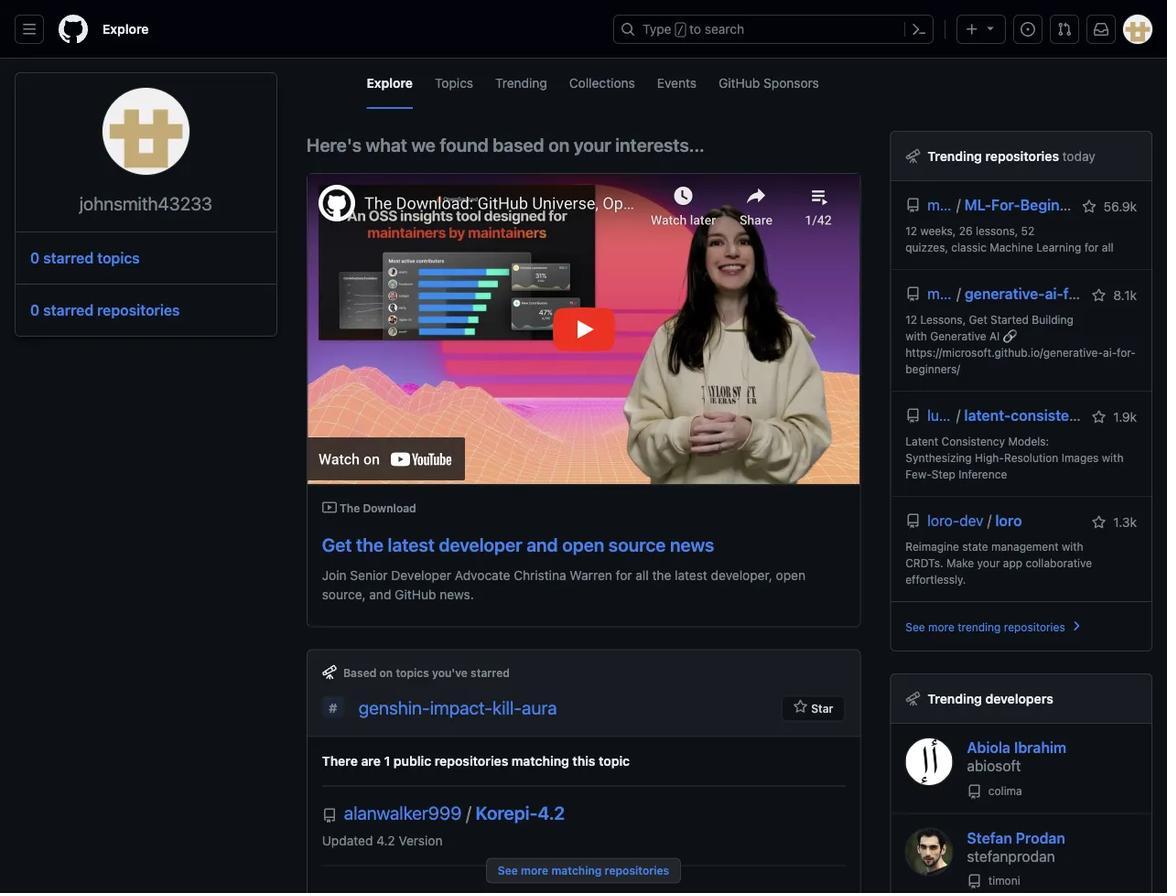 Task type: vqa. For each thing, say whether or not it's contained in the screenshot.


Task type: describe. For each thing, give the bounding box(es) containing it.
these results are generated by github computers element for trending repositories
[[906, 146, 920, 166]]

ai- inside 12 lessons, get started building with generative ai  🔗 https://microsoft.github.io/generative-ai-for- beginners/
[[1103, 346, 1117, 359]]

generative
[[930, 330, 986, 342]]

collections link
[[569, 59, 635, 109]]

12 weeks, 26 lessons, 52 quizzes, classic machine learning for all
[[906, 224, 1114, 254]]

notifications image
[[1094, 22, 1109, 37]]

homepage image
[[59, 15, 88, 44]]

0 for 0 starred topics
[[30, 249, 40, 267]]

trending for trending
[[495, 75, 547, 90]]

few-
[[906, 468, 932, 481]]

effortlessly.
[[906, 573, 966, 586]]

management
[[991, 540, 1059, 553]]

trending link
[[495, 59, 547, 109]]

trending repositories today
[[928, 148, 1096, 163]]

there are 1 public repositories matching this topic
[[322, 754, 630, 769]]

topics for on
[[396, 667, 429, 680]]

colima
[[985, 784, 1022, 797]]

repo image for / ml-for-beginners
[[906, 198, 920, 213]]

interests...
[[615, 134, 705, 155]]

see more trending repositories
[[906, 621, 1065, 633]]

resolution
[[1004, 451, 1058, 464]]

the
[[340, 502, 360, 515]]

inference
[[959, 468, 1007, 481]]

2 vertical spatial starred
[[471, 667, 510, 680]]

ml-
[[964, 196, 991, 214]]

here's what we found based on your interests...
[[306, 134, 705, 155]]

0 starred topics link
[[30, 247, 262, 269]]

stefan prodan link
[[967, 829, 1065, 847]]

korepi-
[[476, 802, 538, 823]]

kill-
[[493, 697, 522, 718]]

starred for topics
[[43, 249, 94, 267]]

lessons,
[[976, 224, 1018, 237]]

latent-consistency-model link
[[964, 407, 1144, 424]]

stefan prodan stefanprodan
[[967, 829, 1065, 865]]

make
[[947, 557, 974, 569]]

loro-dev / loro
[[928, 512, 1022, 530]]

colima link
[[967, 784, 1022, 799]]

loro-
[[928, 512, 959, 530]]

your for interests...
[[574, 134, 611, 155]]

repo image for updated 4.2 version
[[322, 809, 337, 823]]

learning
[[1037, 241, 1081, 254]]

to
[[689, 22, 701, 37]]

classic
[[951, 241, 987, 254]]

we
[[411, 134, 436, 155]]

generative-
[[965, 285, 1045, 303]]

updated 4.2 version
[[322, 833, 443, 849]]

news
[[670, 534, 714, 556]]

models:
[[1008, 435, 1049, 448]]

12 for / ml-for-beginners
[[906, 224, 917, 237]]

loro-dev link
[[928, 512, 984, 531]]

0 horizontal spatial for-
[[1063, 285, 1089, 303]]

updated
[[322, 833, 373, 849]]

found
[[440, 134, 489, 155]]

impact-
[[430, 697, 493, 718]]

0 horizontal spatial ai-
[[1045, 285, 1063, 303]]

abiosoft
[[967, 757, 1021, 775]]

you've
[[432, 667, 468, 680]]

with inside reimagine state management with crdts. make your app collaborative effortlessly.
[[1062, 540, 1083, 553]]

latent-
[[964, 407, 1011, 424]]

version
[[399, 833, 443, 849]]

star image for loro
[[1092, 515, 1106, 530]]

based on topics you've starred
[[343, 667, 510, 680]]

stefanprodan
[[967, 848, 1055, 865]]

repo image for / latent-consistency-model
[[906, 409, 920, 423]]

1 vertical spatial matching
[[551, 865, 602, 877]]

0 starred repositories link
[[30, 302, 180, 319]]

news.
[[440, 587, 474, 602]]

source
[[609, 534, 666, 556]]

topics link
[[435, 59, 473, 109]]

public
[[394, 754, 431, 769]]

genshin-
[[359, 697, 430, 718]]

model
[[1101, 407, 1144, 424]]

github inside join senior developer advocate christina warren for all the latest developer, open source, and github news.
[[395, 587, 436, 602]]

repo image inside timoni link
[[967, 875, 982, 889]]

developers
[[985, 691, 1053, 706]]

star image
[[1092, 288, 1106, 303]]

@stefanprodan image
[[906, 829, 952, 876]]

this
[[572, 754, 595, 769]]

0 vertical spatial the
[[356, 534, 384, 556]]

1.9k
[[1110, 410, 1137, 425]]

events link
[[657, 59, 697, 109]]

trending developers link
[[928, 691, 1053, 706]]

join senior developer advocate christina warren for all the latest developer, open source, and github news.
[[322, 568, 806, 602]]

loro link
[[995, 512, 1022, 530]]

1.9k link
[[1092, 406, 1137, 427]]

triangle down image
[[983, 21, 998, 35]]

search
[[705, 22, 744, 37]]

type
[[643, 22, 671, 37]]

source,
[[322, 587, 366, 602]]

latent consistency models: synthesizing high-resolution images with few-step inference
[[906, 435, 1124, 481]]

command palette image
[[912, 22, 926, 37]]

1.3k link
[[1092, 512, 1137, 532]]

@abiosoft image
[[906, 739, 952, 786]]

machine
[[990, 241, 1033, 254]]

1 horizontal spatial explore link
[[367, 59, 413, 109]]

genshin-impact-kill-aura link
[[359, 697, 557, 718]]

0 horizontal spatial explore link
[[95, 15, 156, 44]]

alanwalker999 link
[[344, 802, 466, 823]]

with inside 12 lessons, get started building with generative ai  🔗 https://microsoft.github.io/generative-ai-for- beginners/
[[906, 330, 927, 342]]

this recommendation was generated by github computers element
[[322, 665, 343, 680]]

all inside join senior developer advocate christina warren for all the latest developer, open source, and github news.
[[636, 568, 649, 583]]

github sponsors
[[719, 75, 819, 90]]

collections
[[569, 75, 635, 90]]

are
[[361, 754, 381, 769]]

developer,
[[711, 568, 772, 583]]

ai
[[990, 330, 1000, 342]]

star
[[811, 703, 833, 715]]

lessons,
[[920, 313, 966, 326]]

johnsmith43233
[[79, 192, 212, 214]]

today
[[1062, 148, 1096, 163]]

/ latent-consistency-model
[[956, 407, 1144, 424]]

christina
[[514, 568, 566, 583]]

these results are generated by github computers element for trending developers
[[906, 689, 920, 709]]

star image for beginners
[[1082, 200, 1096, 214]]

timoni link
[[967, 875, 1020, 889]]

starred for repositories
[[43, 302, 94, 319]]

chevron right image
[[1069, 619, 1084, 633]]

/ right dev at the bottom right
[[987, 512, 992, 530]]

state
[[962, 540, 988, 553]]

video image
[[322, 500, 337, 515]]

here's
[[306, 134, 362, 155]]



Task type: locate. For each thing, give the bounding box(es) containing it.
0 vertical spatial on
[[548, 134, 570, 155]]

warren
[[570, 568, 612, 583]]

see for see more trending repositories
[[906, 621, 925, 633]]

0 horizontal spatial with
[[906, 330, 927, 342]]

0 horizontal spatial 4.2
[[376, 833, 395, 849]]

korepi-4.2 link
[[476, 802, 565, 823]]

1 vertical spatial latest
[[675, 568, 707, 583]]

timoni
[[985, 875, 1020, 887]]

more for trending
[[928, 621, 955, 633]]

trending up based
[[495, 75, 547, 90]]

1 vertical spatial 12
[[906, 313, 917, 326]]

1 vertical spatial for
[[616, 568, 632, 583]]

1 vertical spatial trending
[[928, 148, 982, 163]]

topics for starred
[[97, 249, 140, 267]]

1 vertical spatial on
[[379, 667, 393, 680]]

app
[[1003, 557, 1023, 569]]

these results are generated by github computers image for trending developers
[[906, 692, 920, 706]]

git pull request image
[[1057, 22, 1072, 37]]

get up the join
[[322, 534, 352, 556]]

topic
[[599, 754, 630, 769]]

repo image left timoni
[[967, 875, 982, 889]]

1 horizontal spatial latest
[[675, 568, 707, 583]]

0 horizontal spatial on
[[379, 667, 393, 680]]

1 vertical spatial the
[[652, 568, 671, 583]]

2 these results are generated by github computers image from the top
[[906, 692, 920, 706]]

with right images
[[1102, 451, 1124, 464]]

on
[[548, 134, 570, 155], [379, 667, 393, 680]]

explore link up what
[[367, 59, 413, 109]]

get the latest developer and open source news link
[[322, 534, 714, 556]]

0 horizontal spatial latest
[[388, 534, 435, 556]]

there
[[322, 754, 358, 769]]

plus image
[[965, 22, 979, 37]]

your down collections link
[[574, 134, 611, 155]]

1 vertical spatial get
[[322, 534, 352, 556]]

weeks,
[[920, 224, 956, 237]]

star image
[[1082, 200, 1096, 214], [1092, 410, 1106, 425], [1092, 515, 1106, 530], [793, 700, 808, 714]]

github
[[719, 75, 760, 90], [395, 587, 436, 602]]

starred up '0 starred repositories' link
[[43, 249, 94, 267]]

matching left 'this'
[[512, 754, 569, 769]]

1 12 from the top
[[906, 224, 917, 237]]

and inside join senior developer advocate christina warren for all the latest developer, open source, and github news.
[[369, 587, 391, 602]]

@johnsmith43233 image
[[102, 88, 189, 175]]

1 horizontal spatial more
[[928, 621, 955, 633]]

all inside 12 weeks, 26 lessons, 52 quizzes, classic machine learning for all
[[1102, 241, 1114, 254]]

0 horizontal spatial see
[[498, 865, 518, 877]]

0 vertical spatial get
[[969, 313, 987, 326]]

for right "warren"
[[616, 568, 632, 583]]

2 vertical spatial repo image
[[322, 809, 337, 823]]

12 inside 12 lessons, get started building with generative ai  🔗 https://microsoft.github.io/generative-ai-for- beginners/
[[906, 313, 917, 326]]

0 horizontal spatial more
[[521, 865, 549, 877]]

1 vertical spatial all
[[636, 568, 649, 583]]

and down senior
[[369, 587, 391, 602]]

your
[[574, 134, 611, 155], [977, 557, 1000, 569]]

github left sponsors
[[719, 75, 760, 90]]

2 12 from the top
[[906, 313, 917, 326]]

0 up '0 starred repositories'
[[30, 249, 40, 267]]

0 vertical spatial 4.2
[[538, 802, 565, 823]]

get the latest developer and open source news
[[322, 534, 714, 556]]

advocate
[[455, 568, 510, 583]]

/ ml-for-beginners
[[956, 196, 1090, 214]]

0 vertical spatial 0
[[30, 249, 40, 267]]

quizzes,
[[906, 241, 948, 254]]

0 horizontal spatial topics
[[97, 249, 140, 267]]

2 horizontal spatial with
[[1102, 451, 1124, 464]]

repo image for /
[[906, 287, 920, 302]]

1 vertical spatial repo image
[[967, 785, 982, 799]]

1 vertical spatial topics
[[396, 667, 429, 680]]

these results are generated by github computers image for trending repositories
[[906, 149, 920, 163]]

1 these results are generated by github computers image from the top
[[906, 149, 920, 163]]

1 horizontal spatial on
[[548, 134, 570, 155]]

see down effortlessly.
[[906, 621, 925, 633]]

0 vertical spatial these results are generated by github computers image
[[906, 149, 920, 163]]

trending for trending developers
[[928, 691, 982, 706]]

1 vertical spatial with
[[1102, 451, 1124, 464]]

/ left korepi-
[[466, 802, 471, 823]]

all
[[1102, 241, 1114, 254], [636, 568, 649, 583]]

download
[[363, 502, 416, 515]]

abiola
[[967, 739, 1011, 757]]

get up generative
[[969, 313, 987, 326]]

1 vertical spatial 4.2
[[376, 833, 395, 849]]

senior
[[350, 568, 388, 583]]

topics
[[97, 249, 140, 267], [396, 667, 429, 680]]

this recommendation was generated by github computers image
[[322, 665, 337, 680]]

2 horizontal spatial repo image
[[967, 785, 982, 799]]

1.3k
[[1110, 515, 1137, 530]]

star image inside 56.9k link
[[1082, 200, 1096, 214]]

0 vertical spatial explore link
[[95, 15, 156, 44]]

1 horizontal spatial all
[[1102, 241, 1114, 254]]

0 horizontal spatial get
[[322, 534, 352, 556]]

4.2 down 'alanwalker999'
[[376, 833, 395, 849]]

the down source
[[652, 568, 671, 583]]

1 horizontal spatial ai-
[[1103, 346, 1117, 359]]

26
[[959, 224, 973, 237]]

2 0 from the top
[[30, 302, 40, 319]]

more
[[928, 621, 955, 633], [521, 865, 549, 877]]

star image left star
[[793, 700, 808, 714]]

starred
[[43, 249, 94, 267], [43, 302, 94, 319], [471, 667, 510, 680]]

images
[[1062, 451, 1099, 464]]

2 vertical spatial with
[[1062, 540, 1083, 553]]

1 horizontal spatial topics
[[396, 667, 429, 680]]

1 horizontal spatial explore
[[367, 75, 413, 90]]

for- inside 12 lessons, get started building with generative ai  🔗 https://microsoft.github.io/generative-ai-for- beginners/
[[1117, 346, 1136, 359]]

topics
[[435, 75, 473, 90]]

the download
[[337, 502, 416, 515]]

1 horizontal spatial open
[[776, 568, 806, 583]]

12
[[906, 224, 917, 237], [906, 313, 917, 326]]

the up senior
[[356, 534, 384, 556]]

these results are generated by github computers image
[[906, 149, 920, 163], [906, 692, 920, 706]]

get inside 12 lessons, get started building with generative ai  🔗 https://microsoft.github.io/generative-ai-for- beginners/
[[969, 313, 987, 326]]

starred down 0 starred topics
[[43, 302, 94, 319]]

latest down news
[[675, 568, 707, 583]]

matching
[[512, 754, 569, 769], [551, 865, 602, 877]]

all down source
[[636, 568, 649, 583]]

🔗
[[1003, 330, 1014, 342]]

abiola ibrahim link
[[967, 739, 1067, 757]]

ml-for-beginners link
[[964, 196, 1090, 214]]

your down state on the bottom of page
[[977, 557, 1000, 569]]

star image inside 1.3k link
[[1092, 515, 1106, 530]]

1 horizontal spatial 4.2
[[538, 802, 565, 823]]

star image left 1.3k
[[1092, 515, 1106, 530]]

1 vertical spatial explore link
[[367, 59, 413, 109]]

for- left star icon
[[1063, 285, 1089, 303]]

0 vertical spatial more
[[928, 621, 955, 633]]

0 vertical spatial your
[[574, 134, 611, 155]]

trending for trending repositories today
[[928, 148, 982, 163]]

repo image up quizzes,
[[906, 198, 920, 213]]

matching down korepi-4.2 link
[[551, 865, 602, 877]]

1 horizontal spatial see
[[906, 621, 925, 633]]

consistency-
[[1011, 407, 1101, 424]]

12 left lessons, at the top of page
[[906, 313, 917, 326]]

ai- down the 8.1k link
[[1103, 346, 1117, 359]]

repo image up latent
[[906, 409, 920, 423]]

4.2 up see more matching repositories
[[538, 802, 565, 823]]

for inside 12 weeks, 26 lessons, 52 quizzes, classic machine learning for all
[[1084, 241, 1099, 254]]

these results are generated by github computers element
[[906, 146, 920, 166], [906, 689, 920, 709]]

12 inside 12 weeks, 26 lessons, 52 quizzes, classic machine learning for all
[[906, 224, 917, 237]]

1 vertical spatial open
[[776, 568, 806, 583]]

more left trending
[[928, 621, 955, 633]]

abiola ibrahim abiosoft
[[967, 739, 1067, 775]]

0 vertical spatial 12
[[906, 224, 917, 237]]

1 horizontal spatial get
[[969, 313, 987, 326]]

1 vertical spatial see
[[498, 865, 518, 877]]

1 horizontal spatial for-
[[1117, 346, 1136, 359]]

1 vertical spatial for-
[[1117, 346, 1136, 359]]

1
[[384, 754, 390, 769]]

for inside join senior developer advocate christina warren for all the latest developer, open source, and github news.
[[616, 568, 632, 583]]

star image for model
[[1092, 410, 1106, 425]]

0 horizontal spatial all
[[636, 568, 649, 583]]

1 horizontal spatial repo image
[[906, 287, 920, 302]]

explore inside explore link
[[103, 22, 149, 37]]

0 vertical spatial with
[[906, 330, 927, 342]]

0 horizontal spatial the
[[356, 534, 384, 556]]

your inside reimagine state management with crdts. make your app collaborative effortlessly.
[[977, 557, 1000, 569]]

0 vertical spatial these results are generated by github computers element
[[906, 146, 920, 166]]

8.1k
[[1110, 288, 1137, 303]]

issue opened image
[[1021, 22, 1035, 37]]

2 vertical spatial trending
[[928, 691, 982, 706]]

collaborative
[[1026, 557, 1092, 569]]

1 horizontal spatial github
[[719, 75, 760, 90]]

0 vertical spatial matching
[[512, 754, 569, 769]]

trending
[[495, 75, 547, 90], [928, 148, 982, 163], [928, 691, 982, 706]]

star image inside button
[[793, 700, 808, 714]]

synthesizing
[[906, 451, 972, 464]]

star image left 1.9k
[[1092, 410, 1106, 425]]

0 horizontal spatial your
[[574, 134, 611, 155]]

github down developer
[[395, 587, 436, 602]]

see for see more matching repositories
[[498, 865, 518, 877]]

0 vertical spatial explore
[[103, 22, 149, 37]]

for- down 8.1k
[[1117, 346, 1136, 359]]

0 horizontal spatial repo image
[[322, 809, 337, 823]]

0 vertical spatial for-
[[1063, 285, 1089, 303]]

explore right homepage icon at the left top of the page
[[103, 22, 149, 37]]

0 vertical spatial ai-
[[1045, 285, 1063, 303]]

developer
[[391, 568, 451, 583]]

1 vertical spatial ai-
[[1103, 346, 1117, 359]]

1 vertical spatial your
[[977, 557, 1000, 569]]

2 these results are generated by github computers element from the top
[[906, 689, 920, 709]]

12 for / generative-ai-for-beginners
[[906, 313, 917, 326]]

developer
[[439, 534, 522, 556]]

56.9k
[[1100, 199, 1137, 214]]

stefan
[[967, 829, 1012, 847]]

1 vertical spatial starred
[[43, 302, 94, 319]]

latest up developer
[[388, 534, 435, 556]]

high-
[[975, 451, 1004, 464]]

0 vertical spatial topics
[[97, 249, 140, 267]]

open inside join senior developer advocate christina warren for all the latest developer, open source, and github news.
[[776, 568, 806, 583]]

see
[[906, 621, 925, 633], [498, 865, 518, 877]]

0 horizontal spatial github
[[395, 587, 436, 602]]

with inside latent consistency models: synthesizing high-resolution images with few-step inference
[[1102, 451, 1124, 464]]

topics up '0 starred repositories' link
[[97, 249, 140, 267]]

consistency
[[942, 435, 1005, 448]]

0 vertical spatial open
[[562, 534, 604, 556]]

star image left 56.9k
[[1082, 200, 1096, 214]]

0 for 0 starred repositories
[[30, 302, 40, 319]]

0 down 0 starred topics
[[30, 302, 40, 319]]

more for matching
[[521, 865, 549, 877]]

/ left the latent-
[[956, 407, 961, 424]]

1 horizontal spatial and
[[527, 534, 558, 556]]

trending up abiola
[[928, 691, 982, 706]]

1 these results are generated by github computers element from the top
[[906, 146, 920, 166]]

0 horizontal spatial for
[[616, 568, 632, 583]]

1 vertical spatial 0
[[30, 302, 40, 319]]

ai-
[[1045, 285, 1063, 303], [1103, 346, 1117, 359]]

8.1k link
[[1092, 285, 1137, 305]]

1 horizontal spatial the
[[652, 568, 671, 583]]

0 horizontal spatial explore
[[103, 22, 149, 37]]

0 vertical spatial repo image
[[906, 287, 920, 302]]

repo image up updated
[[322, 809, 337, 823]]

repo image inside colima link
[[967, 785, 982, 799]]

0 vertical spatial and
[[527, 534, 558, 556]]

ibrahim
[[1014, 739, 1067, 757]]

and up christina
[[527, 534, 558, 556]]

started
[[991, 313, 1029, 326]]

get
[[969, 313, 987, 326], [322, 534, 352, 556]]

0 vertical spatial trending
[[495, 75, 547, 90]]

/ left ml- on the right of the page
[[956, 196, 961, 214]]

/ up lessons, at the top of page
[[957, 285, 961, 303]]

more down korepi-4.2 link
[[521, 865, 549, 877]]

open up "warren"
[[562, 534, 604, 556]]

0 vertical spatial see
[[906, 621, 925, 633]]

see down korepi-
[[498, 865, 518, 877]]

beginners
[[1020, 196, 1090, 214]]

0 vertical spatial for
[[1084, 241, 1099, 254]]

12 up quizzes,
[[906, 224, 917, 237]]

ai- up building
[[1045, 285, 1063, 303]]

type / to search
[[643, 22, 744, 37]]

1 horizontal spatial for
[[1084, 241, 1099, 254]]

repo image
[[906, 287, 920, 302], [967, 785, 982, 799], [322, 809, 337, 823]]

0 starred repositories
[[30, 302, 180, 319]]

repo image down quizzes,
[[906, 287, 920, 302]]

1 vertical spatial and
[[369, 587, 391, 602]]

56.9k link
[[1082, 196, 1137, 216]]

based
[[343, 667, 377, 680]]

1 vertical spatial more
[[521, 865, 549, 877]]

1 horizontal spatial your
[[977, 557, 1000, 569]]

starred up kill-
[[471, 667, 510, 680]]

dev
[[959, 512, 984, 530]]

all down 56.9k link
[[1102, 241, 1114, 254]]

latest inside join senior developer advocate christina warren for all the latest developer, open source, and github news.
[[675, 568, 707, 583]]

building
[[1032, 313, 1074, 326]]

1 vertical spatial these results are generated by github computers element
[[906, 689, 920, 709]]

explore up what
[[367, 75, 413, 90]]

0 vertical spatial starred
[[43, 249, 94, 267]]

explore link
[[95, 15, 156, 44], [367, 59, 413, 109]]

with up collaborative
[[1062, 540, 1083, 553]]

sponsors
[[763, 75, 819, 90]]

1 vertical spatial github
[[395, 587, 436, 602]]

the inside join senior developer advocate christina warren for all the latest developer, open source, and github news.
[[652, 568, 671, 583]]

for right learning
[[1084, 241, 1099, 254]]

trending
[[958, 621, 1001, 633]]

open right developer,
[[776, 568, 806, 583]]

repo image left colima at the right bottom
[[967, 785, 982, 799]]

0 horizontal spatial and
[[369, 587, 391, 602]]

github sponsors link
[[719, 59, 819, 109]]

1 horizontal spatial with
[[1062, 540, 1083, 553]]

1 vertical spatial explore
[[367, 75, 413, 90]]

trending up ml- on the right of the page
[[928, 148, 982, 163]]

0 starred topics
[[30, 249, 140, 267]]

topics left "you've"
[[396, 667, 429, 680]]

prodan
[[1016, 829, 1065, 847]]

/ left to
[[677, 24, 684, 37]]

step
[[932, 468, 956, 481]]

1 0 from the top
[[30, 249, 40, 267]]

your for app
[[977, 557, 1000, 569]]

with down lessons, at the top of page
[[906, 330, 927, 342]]

https://microsoft.github.io/generative-
[[906, 346, 1103, 359]]

genshin-impact-kill-aura
[[359, 697, 557, 718]]

/ inside type / to search
[[677, 24, 684, 37]]

0 horizontal spatial open
[[562, 534, 604, 556]]

1 vertical spatial these results are generated by github computers image
[[906, 692, 920, 706]]

explore link right homepage icon at the left top of the page
[[95, 15, 156, 44]]

0 vertical spatial github
[[719, 75, 760, 90]]

0 vertical spatial all
[[1102, 241, 1114, 254]]

0 vertical spatial latest
[[388, 534, 435, 556]]

trending developers
[[928, 691, 1053, 706]]

repo image left loro-
[[906, 514, 920, 529]]

star image inside 1.9k link
[[1092, 410, 1106, 425]]

repo image
[[906, 198, 920, 213], [906, 409, 920, 423], [906, 514, 920, 529], [967, 875, 982, 889]]

repo image for loro-dev / loro
[[906, 514, 920, 529]]



